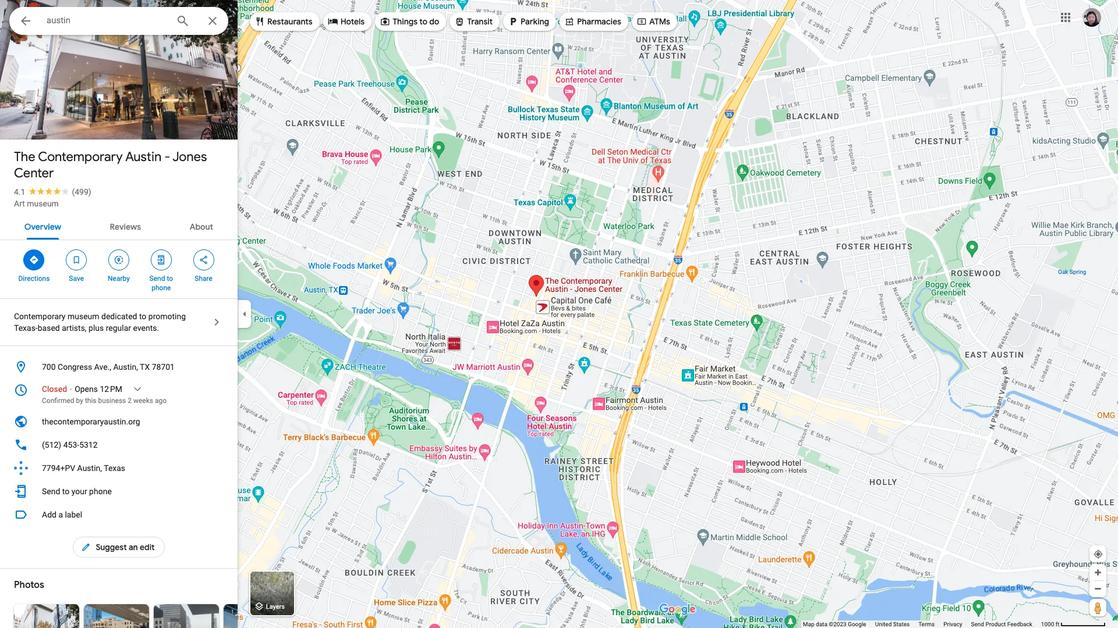Task type: describe. For each thing, give the bounding box(es) containing it.
ago
[[155, 397, 167, 405]]

google
[[848, 622, 866, 628]]

latest · 3 days ago image
[[84, 605, 149, 629]]

show street view coverage image
[[1089, 600, 1106, 617]]

 parking
[[508, 15, 549, 28]]


[[508, 15, 518, 28]]

based
[[38, 324, 60, 333]]

4.1 stars image
[[25, 188, 72, 195]]

 suggest an edit
[[81, 542, 155, 554]]

information for the contemporary austin - jones center region
[[0, 356, 238, 504]]

hotels
[[340, 16, 365, 27]]

terms button
[[918, 621, 935, 629]]

overview button
[[15, 212, 70, 240]]

 pharmacies
[[564, 15, 621, 28]]

transit
[[467, 16, 493, 27]]

2
[[128, 397, 132, 405]]

contemporary museum dedicated to promoting texas-based artists, plus regular events. button
[[0, 299, 238, 346]]

1000
[[1041, 622, 1054, 628]]


[[564, 15, 575, 28]]

 things to do
[[380, 15, 439, 28]]

directions
[[18, 275, 50, 283]]

overview
[[24, 222, 61, 232]]

photo of the contemporary austin - jones center image
[[0, 0, 238, 149]]

to inside contemporary museum dedicated to promoting texas-based artists, plus regular events.
[[139, 312, 146, 321]]

things
[[393, 16, 418, 27]]

1000 ft button
[[1041, 622, 1106, 628]]

google maps element
[[0, 0, 1118, 629]]

layers
[[266, 604, 285, 612]]

contemporary inside contemporary museum dedicated to promoting texas-based artists, plus regular events.
[[14, 312, 66, 321]]

ft
[[1056, 622, 1060, 628]]

by owner image
[[224, 605, 289, 629]]

700
[[42, 363, 56, 372]]

united
[[875, 622, 892, 628]]

all image
[[14, 605, 79, 629]]

austin, inside 7794+pv austin, texas button
[[77, 464, 102, 473]]

congress
[[58, 363, 92, 372]]

the contemporary austin - jones center
[[14, 149, 207, 182]]

privacy
[[943, 622, 962, 628]]


[[380, 15, 390, 28]]

closed
[[42, 385, 67, 394]]

map data ©2023 google
[[803, 622, 866, 628]]

this
[[85, 397, 96, 405]]

 restaurants
[[254, 15, 313, 28]]

send to your phone button
[[0, 480, 238, 504]]

⋅
[[69, 385, 73, 394]]

suggest
[[96, 543, 127, 553]]


[[19, 13, 33, 29]]

about button
[[180, 212, 223, 240]]

closed ⋅ opens 12 pm
[[42, 385, 122, 394]]

to inside  things to do
[[419, 16, 427, 27]]

promoting
[[148, 312, 186, 321]]

atms
[[649, 16, 670, 27]]

museum for art
[[27, 199, 59, 208]]

do
[[429, 16, 439, 27]]

ave.,
[[94, 363, 111, 372]]

photos
[[55, 115, 84, 126]]

share
[[195, 275, 212, 283]]

none field inside austin field
[[47, 13, 167, 27]]

add
[[42, 511, 56, 520]]

7794+pv austin, texas
[[42, 464, 125, 473]]

events.
[[133, 324, 159, 333]]

send product feedback button
[[971, 621, 1032, 629]]

art museum
[[14, 199, 59, 208]]

dedicated
[[101, 312, 137, 321]]


[[454, 15, 465, 28]]

by
[[76, 397, 83, 405]]

to inside send to your phone button
[[62, 487, 69, 497]]

send product feedback
[[971, 622, 1032, 628]]

weeks
[[133, 397, 153, 405]]

the
[[14, 149, 35, 165]]

7794+pv austin, texas button
[[0, 457, 238, 480]]

4.1
[[14, 188, 25, 197]]

700 congress ave., austin, tx 78701 button
[[0, 356, 238, 379]]

add a label
[[42, 511, 82, 520]]

phone inside button
[[89, 487, 112, 497]]

united states button
[[875, 621, 910, 629]]

confirmed
[[42, 397, 74, 405]]


[[198, 254, 209, 267]]



Task type: locate. For each thing, give the bounding box(es) containing it.
privacy button
[[943, 621, 962, 629]]

1 vertical spatial museum
[[68, 312, 99, 321]]

feedback
[[1007, 622, 1032, 628]]

(499)
[[72, 188, 91, 197]]

1 vertical spatial phone
[[89, 487, 112, 497]]

map
[[803, 622, 814, 628]]

tab list containing overview
[[0, 212, 238, 240]]

data
[[816, 622, 827, 628]]

phone inside send to phone
[[152, 284, 171, 292]]

museum for contemporary
[[68, 312, 99, 321]]

austin field
[[9, 7, 228, 35]]

send inside information for the contemporary austin - jones center "region"
[[42, 487, 60, 497]]

plus
[[89, 324, 104, 333]]

reviews button
[[101, 212, 150, 240]]

(512)
[[42, 441, 61, 450]]

to left share
[[167, 275, 173, 283]]

send for send to phone
[[149, 275, 165, 283]]

jones
[[172, 149, 207, 165]]

museum inside contemporary museum dedicated to promoting texas-based artists, plus regular events.
[[68, 312, 99, 321]]

send for send product feedback
[[971, 622, 984, 628]]

collapse side panel image
[[238, 308, 251, 321]]

700 congress ave., austin, tx 78701
[[42, 363, 175, 372]]

contemporary inside the contemporary austin - jones center
[[38, 149, 123, 165]]

12 pm
[[100, 385, 122, 394]]

texas
[[104, 464, 125, 473]]

(512) 453-5312
[[42, 441, 98, 450]]

0 vertical spatial send
[[149, 275, 165, 283]]

center
[[14, 165, 54, 182]]

0 horizontal spatial museum
[[27, 199, 59, 208]]

 transit
[[454, 15, 493, 28]]

1 vertical spatial austin,
[[77, 464, 102, 473]]

actions for the contemporary austin - jones center region
[[0, 240, 238, 299]]

your
[[71, 487, 87, 497]]

google account: michele murakami  
(michele.murakami@adept.ai) image
[[1083, 8, 1101, 27]]

footer inside google maps element
[[803, 621, 1041, 629]]


[[636, 15, 647, 28]]

regular
[[106, 324, 131, 333]]

pharmacies
[[577, 16, 621, 27]]

opens
[[75, 385, 98, 394]]

videos image
[[154, 605, 219, 629]]

confirmed by this business 2 weeks ago
[[42, 397, 167, 405]]

0 vertical spatial contemporary
[[38, 149, 123, 165]]

send inside send to phone
[[149, 275, 165, 283]]

send down 
[[149, 275, 165, 283]]


[[156, 254, 166, 267]]

to
[[419, 16, 427, 27], [167, 275, 173, 283], [139, 312, 146, 321], [62, 487, 69, 497]]

contemporary museum dedicated to promoting texas-based artists, plus regular events.
[[14, 312, 186, 333]]

photos
[[14, 580, 44, 592]]

499 reviews element
[[72, 188, 91, 197]]

 search field
[[9, 7, 228, 37]]

send to your phone
[[42, 487, 112, 497]]

1,256 photos
[[30, 115, 84, 126]]

send inside "footer"
[[971, 622, 984, 628]]

hours image
[[14, 384, 28, 398]]

contemporary up the '(499)' in the left top of the page
[[38, 149, 123, 165]]

united states
[[875, 622, 910, 628]]

footer containing map data ©2023 google
[[803, 621, 1041, 629]]

reviews
[[110, 222, 141, 232]]


[[81, 542, 91, 554]]

thecontemporaryaustin.org link
[[0, 411, 238, 434]]


[[71, 254, 82, 267]]

show open hours for the week image
[[132, 384, 143, 395]]

contemporary
[[38, 149, 123, 165], [14, 312, 66, 321]]

1 horizontal spatial phone
[[152, 284, 171, 292]]

send up add
[[42, 487, 60, 497]]

zoom out image
[[1094, 585, 1102, 594]]

the contemporary austin - jones center main content
[[0, 0, 359, 629]]

0 horizontal spatial send
[[42, 487, 60, 497]]

edit
[[140, 543, 155, 553]]

footer
[[803, 621, 1041, 629]]

tab list
[[0, 212, 238, 240]]

art
[[14, 199, 25, 208]]

1 vertical spatial contemporary
[[14, 312, 66, 321]]

5312
[[79, 441, 98, 450]]

send left product
[[971, 622, 984, 628]]


[[254, 15, 265, 28]]

1000 ft
[[1041, 622, 1060, 628]]

artists,
[[62, 324, 87, 333]]

museum down 4.1 stars image
[[27, 199, 59, 208]]

1,256
[[30, 115, 52, 126]]

museum inside button
[[27, 199, 59, 208]]

nearby
[[108, 275, 130, 283]]

thecontemporaryaustin.org
[[42, 418, 140, 427]]

phone right your
[[89, 487, 112, 497]]

parking
[[521, 16, 549, 27]]

add a label button
[[0, 504, 238, 527]]

to inside send to phone
[[167, 275, 173, 283]]

show your location image
[[1093, 550, 1103, 560]]

0 vertical spatial museum
[[27, 199, 59, 208]]

1 horizontal spatial museum
[[68, 312, 99, 321]]

zoom in image
[[1094, 569, 1102, 578]]


[[328, 15, 338, 28]]

product
[[985, 622, 1006, 628]]

0 horizontal spatial phone
[[89, 487, 112, 497]]

0 vertical spatial phone
[[152, 284, 171, 292]]

save
[[69, 275, 84, 283]]

to left do
[[419, 16, 427, 27]]

austin, down the "5312"
[[77, 464, 102, 473]]

 hotels
[[328, 15, 365, 28]]

museum up the artists,
[[68, 312, 99, 321]]

©2023
[[829, 622, 846, 628]]

1 horizontal spatial send
[[149, 275, 165, 283]]

museum
[[27, 199, 59, 208], [68, 312, 99, 321]]

to left your
[[62, 487, 69, 497]]

texas-
[[14, 324, 38, 333]]

(512) 453-5312 button
[[0, 434, 238, 457]]

restaurants
[[267, 16, 313, 27]]

1 horizontal spatial austin,
[[113, 363, 138, 372]]

send to phone
[[149, 275, 173, 292]]

0 horizontal spatial austin,
[[77, 464, 102, 473]]

2 horizontal spatial send
[[971, 622, 984, 628]]

 atms
[[636, 15, 670, 28]]

austin, left tx
[[113, 363, 138, 372]]

78701
[[152, 363, 175, 372]]

send for send to your phone
[[42, 487, 60, 497]]

austin
[[125, 149, 161, 165]]

 button
[[9, 7, 42, 37]]

-
[[164, 149, 170, 165]]

phone down 
[[152, 284, 171, 292]]

to up events.
[[139, 312, 146, 321]]

2 vertical spatial send
[[971, 622, 984, 628]]

business
[[98, 397, 126, 405]]

art museum button
[[14, 198, 59, 210]]

None field
[[47, 13, 167, 27]]

tx
[[140, 363, 150, 372]]

terms
[[918, 622, 935, 628]]

contemporary up based
[[14, 312, 66, 321]]

tab list inside the contemporary austin - jones center main content
[[0, 212, 238, 240]]

1 vertical spatial send
[[42, 487, 60, 497]]

phone
[[152, 284, 171, 292], [89, 487, 112, 497]]

a
[[58, 511, 63, 520]]


[[29, 254, 39, 267]]

austin, inside the 700 congress ave., austin, tx 78701 button
[[113, 363, 138, 372]]

label
[[65, 511, 82, 520]]

0 vertical spatial austin,
[[113, 363, 138, 372]]



Task type: vqa. For each thing, say whether or not it's contained in the screenshot.
Emirates
no



